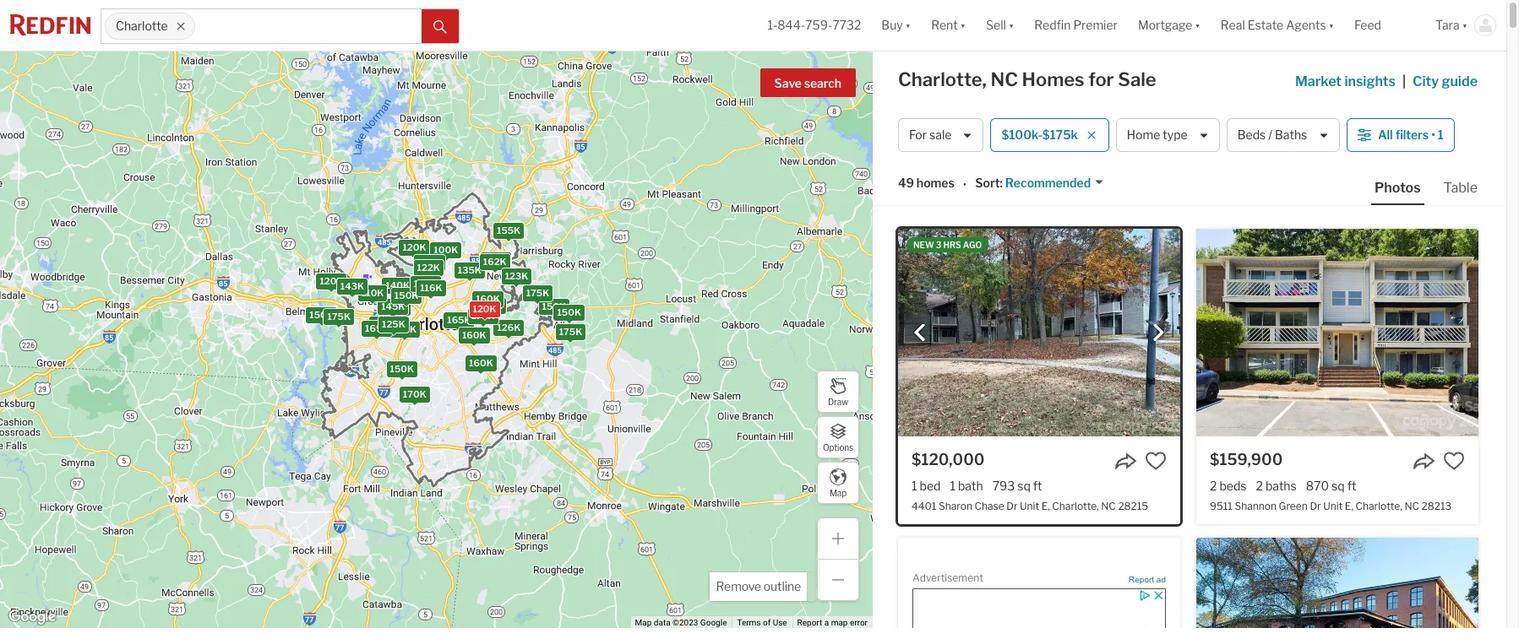 Task type: vqa. For each thing, say whether or not it's contained in the screenshot.
Fencing:
no



Task type: locate. For each thing, give the bounding box(es) containing it.
1 horizontal spatial 174k
[[471, 310, 494, 321]]

ad
[[1156, 575, 1166, 584]]

map button
[[817, 462, 859, 504]]

beds
[[1238, 128, 1266, 142]]

1 horizontal spatial nc
[[1101, 500, 1116, 513]]

homes
[[917, 176, 955, 190]]

1 dr from the left
[[1006, 500, 1018, 513]]

0 horizontal spatial e,
[[1041, 500, 1050, 513]]

remove $100k-$175k image
[[1086, 130, 1096, 140]]

162k
[[483, 255, 506, 267], [473, 303, 496, 315], [471, 310, 494, 322]]

real estate agents ▾ button
[[1211, 0, 1344, 51]]

174k left 126k
[[471, 310, 494, 321]]

draw button
[[817, 371, 859, 413]]

2 dr from the left
[[1310, 500, 1321, 513]]

save
[[774, 76, 802, 90]]

redfin premier button
[[1024, 0, 1128, 51]]

140k down 110k
[[372, 318, 397, 330]]

options button
[[817, 417, 859, 459]]

advertisement
[[912, 572, 983, 584]]

1 ft from the left
[[1033, 479, 1042, 493]]

dr for $159,900
[[1310, 500, 1321, 513]]

175k down '143k' in the top left of the page
[[327, 310, 350, 322]]

$100k-$175k button
[[991, 118, 1109, 152]]

155k
[[496, 224, 520, 236], [340, 281, 364, 292]]

1 bed
[[912, 479, 941, 493]]

1 for 1 bath
[[950, 479, 955, 493]]

report left ad
[[1129, 575, 1154, 584]]

favorite button checkbox
[[1443, 450, 1465, 472]]

favorite button image for $120,000
[[1145, 450, 1167, 472]]

1 vertical spatial 155k
[[340, 281, 364, 292]]

2 sq from the left
[[1332, 479, 1345, 493]]

165k up 126k
[[478, 299, 502, 311]]

charlotte,
[[898, 68, 987, 90], [1052, 500, 1099, 513], [1356, 500, 1402, 513]]

1 vertical spatial 174k
[[471, 310, 494, 321]]

2 unit from the left
[[1323, 500, 1343, 513]]

dr down 793 sq ft
[[1006, 500, 1018, 513]]

ft up 4401 sharon chase dr unit e, charlotte, nc 28215
[[1033, 479, 1042, 493]]

real estate agents ▾
[[1221, 18, 1334, 32]]

charlotte, down rent
[[898, 68, 987, 90]]

0 horizontal spatial •
[[963, 177, 967, 192]]

145k
[[381, 301, 405, 312], [392, 323, 416, 335]]

100k up 122k at left
[[433, 244, 458, 255]]

1 horizontal spatial dr
[[1310, 500, 1321, 513]]

1 horizontal spatial 2
[[1256, 479, 1263, 493]]

▾ right rent
[[960, 18, 966, 32]]

photo of 4401 sharon chase dr unit e, charlotte, nc 28215 image
[[898, 229, 1180, 437]]

2 horizontal spatial 1
[[1438, 128, 1444, 142]]

870 sq ft
[[1306, 479, 1356, 493]]

map inside button
[[830, 488, 847, 498]]

1 horizontal spatial 175k
[[526, 286, 549, 298]]

175k right 126k
[[559, 326, 582, 338]]

next button image
[[1150, 325, 1167, 342]]

baths
[[1265, 479, 1297, 493]]

unit down 793 sq ft
[[1020, 500, 1039, 513]]

1 horizontal spatial 1
[[950, 479, 955, 493]]

28215
[[1118, 500, 1148, 513]]

• inside 49 homes •
[[963, 177, 967, 192]]

0 horizontal spatial report
[[797, 618, 822, 628]]

1 horizontal spatial charlotte,
[[1052, 500, 1099, 513]]

▾ for tara ▾
[[1462, 18, 1468, 32]]

2 ▾ from the left
[[960, 18, 966, 32]]

0 horizontal spatial favorite button image
[[1145, 450, 1167, 472]]

1 horizontal spatial report
[[1129, 575, 1154, 584]]

charlotte, down the 870 sq ft
[[1356, 500, 1402, 513]]

1 left bath
[[950, 479, 955, 493]]

▾ right agents
[[1329, 18, 1334, 32]]

▾ right buy
[[905, 18, 911, 32]]

a
[[824, 618, 829, 628]]

1 right filters
[[1438, 128, 1444, 142]]

nc left 28213
[[1404, 500, 1419, 513]]

2 left beds
[[1210, 479, 1217, 493]]

• inside all filters • 1 button
[[1431, 128, 1435, 142]]

4 ▾ from the left
[[1195, 18, 1200, 32]]

•
[[1431, 128, 1435, 142], [963, 177, 967, 192]]

▾ right the tara
[[1462, 18, 1468, 32]]

4401 sharon chase dr unit e, charlotte, nc 28215
[[912, 500, 1148, 513]]

1 sq from the left
[[1017, 479, 1031, 493]]

116k
[[420, 282, 442, 294]]

e, for $120,000
[[1041, 500, 1050, 513]]

favorite button image up 28213
[[1443, 450, 1465, 472]]

dr down '870' at the bottom of page
[[1310, 500, 1321, 513]]

1 vertical spatial map
[[635, 618, 652, 628]]

agents
[[1286, 18, 1326, 32]]

2 beds
[[1210, 479, 1247, 493]]

1 horizontal spatial 155k
[[496, 224, 520, 236]]

report for report ad
[[1129, 575, 1154, 584]]

0 horizontal spatial sq
[[1017, 479, 1031, 493]]

0 vertical spatial 145k
[[381, 301, 405, 312]]

2 horizontal spatial nc
[[1404, 500, 1419, 513]]

map region
[[0, 0, 1062, 629]]

/
[[1268, 128, 1272, 142]]

2 horizontal spatial charlotte,
[[1356, 500, 1402, 513]]

▾
[[905, 18, 911, 32], [960, 18, 966, 32], [1009, 18, 1014, 32], [1195, 18, 1200, 32], [1329, 18, 1334, 32], [1462, 18, 1468, 32]]

tara ▾
[[1435, 18, 1468, 32]]

126k
[[497, 321, 520, 333]]

130k
[[472, 305, 496, 316]]

charlotte, for $120,000
[[1052, 500, 1099, 513]]

report inside button
[[1129, 575, 1154, 584]]

:
[[1000, 176, 1003, 190]]

nc left homes
[[991, 68, 1018, 90]]

nc for $159,900
[[1404, 500, 1419, 513]]

google image
[[4, 607, 60, 629]]

2 favorite button image from the left
[[1443, 450, 1465, 472]]

e, down 793 sq ft
[[1041, 500, 1050, 513]]

140k right 110k
[[385, 279, 409, 291]]

165k up the '123k'
[[483, 254, 507, 265]]

favorite button checkbox
[[1145, 450, 1167, 472]]

nc
[[991, 68, 1018, 90], [1101, 500, 1116, 513], [1404, 500, 1419, 513]]

sale
[[929, 128, 952, 142]]

▾ for rent ▾
[[960, 18, 966, 32]]

photos
[[1375, 180, 1421, 196]]

0 vertical spatial report
[[1129, 575, 1154, 584]]

150k
[[394, 290, 418, 302], [542, 300, 566, 312], [557, 306, 581, 318], [309, 309, 333, 321], [389, 363, 414, 375]]

outline
[[764, 580, 801, 594]]

sell ▾ button
[[976, 0, 1024, 51]]

0 vertical spatial •
[[1431, 128, 1435, 142]]

market
[[1295, 74, 1342, 90]]

1 2 from the left
[[1210, 479, 1217, 493]]

None search field
[[195, 9, 422, 43]]

100k up 149k
[[417, 256, 441, 268]]

1 horizontal spatial e,
[[1345, 500, 1353, 513]]

• for all filters • 1
[[1431, 128, 1435, 142]]

1 favorite button image from the left
[[1145, 450, 1167, 472]]

1 vertical spatial 175k
[[327, 310, 350, 322]]

1 ▾ from the left
[[905, 18, 911, 32]]

new
[[913, 240, 934, 250]]

165k left 151k
[[447, 314, 471, 326]]

favorite button image
[[1145, 450, 1167, 472], [1443, 450, 1465, 472]]

0 horizontal spatial unit
[[1020, 500, 1039, 513]]

ad region
[[912, 589, 1166, 629]]

175k down the '123k'
[[526, 286, 549, 298]]

e, for $159,900
[[1345, 500, 1353, 513]]

map left data in the left of the page
[[635, 618, 652, 628]]

terms of use
[[737, 618, 787, 628]]

0 horizontal spatial 2
[[1210, 479, 1217, 493]]

169k
[[365, 322, 389, 334]]

report ad button
[[1129, 575, 1166, 588]]

1 left bed
[[912, 479, 917, 493]]

2 ft from the left
[[1347, 479, 1356, 493]]

nc left 28215
[[1101, 500, 1116, 513]]

0 horizontal spatial ft
[[1033, 479, 1042, 493]]

2 e, from the left
[[1345, 500, 1353, 513]]

0 horizontal spatial 1
[[912, 479, 917, 493]]

2 horizontal spatial 175k
[[559, 326, 582, 338]]

submit search image
[[433, 20, 447, 34]]

1 vertical spatial •
[[963, 177, 967, 192]]

1 horizontal spatial favorite button image
[[1443, 450, 1465, 472]]

sell ▾ button
[[986, 0, 1014, 51]]

$120,000
[[912, 451, 985, 469]]

1 vertical spatial report
[[797, 618, 822, 628]]

0 horizontal spatial dr
[[1006, 500, 1018, 513]]

1 horizontal spatial ft
[[1347, 479, 1356, 493]]

previous button image
[[912, 325, 928, 342]]

all filters • 1
[[1378, 128, 1444, 142]]

ft for $159,900
[[1347, 479, 1356, 493]]

174k left 149k
[[340, 280, 363, 291]]

110k
[[361, 287, 383, 299]]

map for map data ©2023 google
[[635, 618, 652, 628]]

2 up shannon
[[1256, 479, 1263, 493]]

guide
[[1442, 74, 1478, 90]]

sq right '870' at the bottom of page
[[1332, 479, 1345, 493]]

2 vertical spatial 165k
[[447, 314, 471, 326]]

0 horizontal spatial map
[[635, 618, 652, 628]]

1 unit from the left
[[1020, 500, 1039, 513]]

844-
[[777, 18, 805, 32]]

0 vertical spatial map
[[830, 488, 847, 498]]

• left sort
[[963, 177, 967, 192]]

1 e, from the left
[[1041, 500, 1050, 513]]

145k up 125k
[[381, 301, 405, 312]]

174k
[[340, 280, 363, 291], [471, 310, 494, 321]]

155k left 149k
[[340, 281, 364, 292]]

unit down the 870 sq ft
[[1323, 500, 1343, 513]]

1 horizontal spatial •
[[1431, 128, 1435, 142]]

favorite button image for $159,900
[[1443, 450, 1465, 472]]

0 horizontal spatial 174k
[[340, 280, 363, 291]]

terms of use link
[[737, 618, 787, 628]]

map down options
[[830, 488, 847, 498]]

2 2 from the left
[[1256, 479, 1263, 493]]

sell
[[986, 18, 1006, 32]]

0 vertical spatial 140k
[[385, 279, 409, 291]]

3 ▾ from the left
[[1009, 18, 1014, 32]]

170k
[[402, 388, 426, 400]]

sq right 793
[[1017, 479, 1031, 493]]

e, down the 870 sq ft
[[1345, 500, 1353, 513]]

photo of 9511 shannon green dr unit e, charlotte, nc 28213 image
[[1196, 229, 1478, 437]]

table button
[[1440, 179, 1481, 204]]

1 for 1 bed
[[912, 479, 917, 493]]

ft for $120,000
[[1033, 479, 1042, 493]]

0 horizontal spatial 155k
[[340, 281, 364, 292]]

feed button
[[1344, 0, 1425, 51]]

redfin premier
[[1034, 18, 1118, 32]]

unit for $159,900
[[1323, 500, 1343, 513]]

mortgage ▾
[[1138, 18, 1200, 32]]

e,
[[1041, 500, 1050, 513], [1345, 500, 1353, 513]]

0 vertical spatial 100k
[[433, 244, 458, 255]]

▾ right the mortgage
[[1195, 18, 1200, 32]]

1 horizontal spatial unit
[[1323, 500, 1343, 513]]

0 vertical spatial 155k
[[496, 224, 520, 236]]

1 horizontal spatial map
[[830, 488, 847, 498]]

report left a
[[797, 618, 822, 628]]

145k right 169k on the left bottom of the page
[[392, 323, 416, 335]]

175k
[[526, 286, 549, 298], [327, 310, 350, 322], [559, 326, 582, 338]]

buy ▾
[[881, 18, 911, 32]]

green
[[1279, 500, 1308, 513]]

charlotte, left 28215
[[1052, 500, 1099, 513]]

ft up 9511 shannon green dr unit e, charlotte, nc 28213
[[1347, 479, 1356, 493]]

0 horizontal spatial charlotte,
[[898, 68, 987, 90]]

sell ▾
[[986, 18, 1014, 32]]

▾ right sell
[[1009, 18, 1014, 32]]

6 ▾ from the left
[[1462, 18, 1468, 32]]

favorite button image up 28215
[[1145, 450, 1167, 472]]

▾ for sell ▾
[[1009, 18, 1014, 32]]

1 horizontal spatial sq
[[1332, 479, 1345, 493]]

save search
[[774, 76, 841, 90]]

155k up the '123k'
[[496, 224, 520, 236]]

• right filters
[[1431, 128, 1435, 142]]

163k
[[471, 310, 495, 322]]

0 vertical spatial 165k
[[483, 254, 507, 265]]

sale
[[1118, 68, 1156, 90]]

120k
[[402, 241, 426, 253], [319, 275, 343, 287], [472, 303, 496, 314], [472, 303, 496, 314]]

143k
[[340, 280, 364, 292]]

sq
[[1017, 479, 1031, 493], [1332, 479, 1345, 493]]



Task type: describe. For each thing, give the bounding box(es) containing it.
▾ for buy ▾
[[905, 18, 911, 32]]

map for map
[[830, 488, 847, 498]]

2 baths
[[1256, 479, 1297, 493]]

photos button
[[1371, 179, 1440, 205]]

0 vertical spatial 175k
[[526, 286, 549, 298]]

nc for $120,000
[[1101, 500, 1116, 513]]

type
[[1163, 128, 1188, 142]]

options
[[823, 442, 853, 452]]

sq for $120,000
[[1017, 479, 1031, 493]]

1 inside all filters • 1 button
[[1438, 128, 1444, 142]]

city
[[1413, 74, 1439, 90]]

terms
[[737, 618, 761, 628]]

for
[[909, 128, 927, 142]]

search
[[804, 76, 841, 90]]

homes
[[1022, 68, 1084, 90]]

1 vertical spatial 100k
[[417, 256, 441, 268]]

759-
[[805, 18, 832, 32]]

0 vertical spatial 174k
[[340, 280, 363, 291]]

redfin
[[1034, 18, 1071, 32]]

recommended button
[[1003, 175, 1104, 191]]

error
[[850, 618, 868, 628]]

7732
[[832, 18, 861, 32]]

for
[[1088, 68, 1114, 90]]

data
[[654, 618, 670, 628]]

google
[[700, 618, 727, 628]]

1-844-759-7732 link
[[767, 18, 861, 32]]

market insights | city guide
[[1295, 74, 1478, 90]]

|
[[1402, 74, 1406, 90]]

sq for $159,900
[[1332, 479, 1345, 493]]

save search button
[[760, 68, 856, 97]]

report a map error
[[797, 618, 868, 628]]

beds / baths button
[[1227, 118, 1340, 152]]

beds
[[1219, 479, 1247, 493]]

49
[[898, 176, 914, 190]]

of
[[763, 618, 771, 628]]

122k
[[417, 262, 440, 274]]

$100k-
[[1002, 128, 1042, 142]]

baths
[[1275, 128, 1307, 142]]

2 for 2 baths
[[1256, 479, 1263, 493]]

report ad
[[1129, 575, 1166, 584]]

sort
[[975, 176, 1000, 190]]

remove charlotte image
[[176, 21, 186, 31]]

123k
[[505, 270, 528, 282]]

173k
[[471, 309, 494, 321]]

151k
[[471, 310, 494, 322]]

home type button
[[1116, 118, 1220, 152]]

sharon
[[939, 500, 972, 513]]

dr for $120,000
[[1006, 500, 1018, 513]]

table
[[1443, 180, 1478, 196]]

rent ▾ button
[[931, 0, 966, 51]]

1 vertical spatial 145k
[[392, 323, 416, 335]]

rent
[[931, 18, 958, 32]]

charlotte, for $159,900
[[1356, 500, 1402, 513]]

mortgage ▾ button
[[1138, 0, 1200, 51]]

1 vertical spatial 140k
[[372, 318, 397, 330]]

filters
[[1395, 128, 1429, 142]]

ago
[[963, 240, 982, 250]]

city guide link
[[1413, 72, 1481, 92]]

9511
[[1210, 500, 1233, 513]]

insights
[[1344, 74, 1396, 90]]

buy ▾ button
[[881, 0, 911, 51]]

©2023
[[673, 618, 698, 628]]

2 vertical spatial 175k
[[559, 326, 582, 338]]

1-
[[767, 18, 777, 32]]

49 homes •
[[898, 176, 967, 192]]

mortgage ▾ button
[[1128, 0, 1211, 51]]

1 bath
[[950, 479, 983, 493]]

$159,900
[[1210, 451, 1283, 469]]

buy
[[881, 18, 903, 32]]

chase
[[975, 500, 1004, 513]]

premier
[[1073, 18, 1118, 32]]

rent ▾
[[931, 18, 966, 32]]

0 horizontal spatial nc
[[991, 68, 1018, 90]]

0 horizontal spatial 175k
[[327, 310, 350, 322]]

report for report a map error
[[797, 618, 822, 628]]

charlotte, nc homes for sale
[[898, 68, 1156, 90]]

• for 49 homes •
[[963, 177, 967, 192]]

unit for $120,000
[[1020, 500, 1039, 513]]

charlotte
[[116, 19, 168, 33]]

recommended
[[1005, 176, 1091, 190]]

3
[[936, 240, 942, 250]]

793
[[992, 479, 1015, 493]]

4401
[[912, 500, 936, 513]]

remove outline button
[[710, 573, 807, 602]]

$175k
[[1042, 128, 1078, 142]]

beds / baths
[[1238, 128, 1307, 142]]

$100k-$175k
[[1002, 128, 1078, 142]]

all filters • 1 button
[[1347, 118, 1454, 152]]

remove
[[716, 580, 761, 594]]

all
[[1378, 128, 1393, 142]]

793 sq ft
[[992, 479, 1042, 493]]

for sale button
[[898, 118, 984, 152]]

115k
[[458, 264, 481, 276]]

5 ▾ from the left
[[1329, 18, 1334, 32]]

870
[[1306, 479, 1329, 493]]

map data ©2023 google
[[635, 618, 727, 628]]

▾ for mortgage ▾
[[1195, 18, 1200, 32]]

1 vertical spatial 165k
[[478, 299, 502, 311]]

for sale
[[909, 128, 952, 142]]

home type
[[1127, 128, 1188, 142]]

sort :
[[975, 176, 1003, 190]]

135k
[[457, 264, 481, 276]]

draw
[[828, 397, 848, 407]]

bed
[[920, 479, 941, 493]]

bath
[[958, 479, 983, 493]]

125k
[[381, 318, 405, 330]]

2 for 2 beds
[[1210, 479, 1217, 493]]

photo of 201 s hoskins rd #107, charlotte, nc 28208 image
[[1196, 538, 1478, 629]]

buy ▾ button
[[871, 0, 921, 51]]

use
[[773, 618, 787, 628]]



